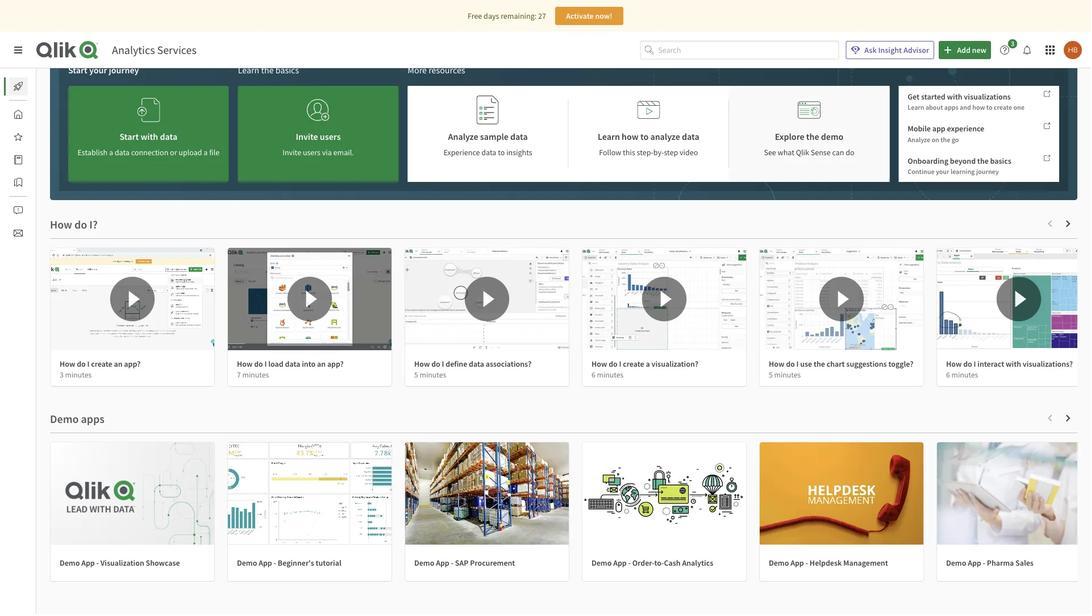 Task type: describe. For each thing, give the bounding box(es) containing it.
- for helpdesk
[[806, 558, 809, 568]]

a for how
[[646, 359, 650, 369]]

analyze inside the analyze sample data experience data to insights
[[448, 131, 479, 142]]

how for how do i interact with visualizations?
[[947, 359, 962, 369]]

catalog image
[[14, 155, 23, 164]]

how do i interact with visualizations? image
[[938, 248, 1092, 350]]

app
[[933, 123, 946, 134]]

how for how do i load data into an app?
[[237, 359, 253, 369]]

how inside get started with visualizations learn about apps and how to create one
[[973, 103, 986, 112]]

visualization?
[[652, 359, 699, 369]]

start with data image
[[137, 95, 160, 125]]

follow
[[599, 147, 622, 158]]

how do i define data associations? image
[[405, 248, 569, 350]]

how do i define data associations? element
[[415, 359, 532, 369]]

demo for demo app - order-to-cash analytics
[[592, 558, 612, 568]]

start your journey
[[68, 64, 139, 76]]

add new button
[[939, 41, 992, 59]]

onboarding
[[908, 155, 949, 166]]

interact
[[978, 359, 1005, 369]]

do for how do i load data into an app?
[[254, 359, 263, 369]]

step-
[[637, 147, 654, 158]]

management
[[844, 558, 889, 568]]

app? inside the how do i load data into an app? 7 minutes
[[327, 359, 344, 369]]

use
[[801, 359, 813, 369]]

how for how do i create a visualization?
[[592, 359, 607, 369]]

collections image
[[14, 178, 23, 187]]

free days remaining: 27
[[468, 11, 546, 21]]

resources
[[429, 64, 465, 76]]

home
[[36, 109, 56, 119]]

minutes for how do i interact with visualizations?
[[952, 370, 979, 380]]

- for order-
[[629, 558, 631, 568]]

analyze sample data image
[[477, 95, 500, 125]]

get
[[908, 91, 920, 102]]

add
[[958, 45, 971, 55]]

data inside the how do i load data into an app? 7 minutes
[[285, 359, 300, 369]]

do for how do i create an app?
[[77, 359, 86, 369]]

experience
[[444, 147, 480, 158]]

can
[[833, 147, 845, 158]]

demo app - visualization showcase image
[[51, 442, 214, 545]]

visualization
[[101, 558, 144, 568]]

by-
[[654, 147, 664, 158]]

1 vertical spatial users
[[303, 147, 321, 158]]

0 vertical spatial basics
[[276, 64, 299, 76]]

load
[[269, 359, 284, 369]]

connection
[[131, 147, 168, 158]]

ask insight advisor
[[865, 45, 930, 55]]

a for start
[[109, 147, 113, 158]]

create for how do i create a visualization?
[[623, 359, 645, 369]]

pharma
[[988, 558, 1015, 568]]

0 horizontal spatial analytics
[[112, 43, 155, 57]]

explore the demo see what qlik sense can do
[[764, 131, 855, 158]]

demo app - helpdesk management
[[769, 558, 889, 568]]

more
[[408, 64, 427, 76]]

how do i use the chart suggestions toggle? 5 minutes
[[769, 359, 914, 380]]

i for how do i create a visualization?
[[620, 359, 622, 369]]

continue
[[908, 167, 935, 176]]

to inside get started with visualizations learn about apps and how to create one
[[987, 103, 993, 112]]

how do i create an app? 3 minutes
[[60, 359, 141, 380]]

explore the demo image
[[798, 95, 821, 125]]

services
[[157, 43, 197, 57]]

do inside explore the demo see what qlik sense can do
[[846, 147, 855, 158]]

the inside onboarding beyond the basics continue your learning journey
[[978, 155, 989, 166]]

how do i create a visualization? 6 minutes
[[592, 359, 699, 380]]

sales
[[1016, 558, 1034, 568]]

i for how do i interact with visualizations?
[[974, 359, 977, 369]]

demo for demo app - beginner's tutorial
[[237, 558, 257, 568]]

5 inside how do i use the chart suggestions toggle? 5 minutes
[[769, 370, 773, 380]]

an inside how do i create an app? 3 minutes
[[114, 359, 123, 369]]

learn how to analyze data image
[[638, 95, 660, 125]]

demo app - beginner's tutorial
[[237, 558, 342, 568]]

7
[[237, 370, 241, 380]]

invite users invite users via email.
[[283, 131, 354, 158]]

started
[[922, 91, 946, 102]]

helpdesk
[[810, 558, 842, 568]]

how do i interact with visualizations? 6 minutes
[[947, 359, 1074, 380]]

mobile
[[908, 123, 931, 134]]

activate now! link
[[556, 7, 624, 25]]

upload
[[179, 147, 202, 158]]

days
[[484, 11, 499, 21]]

1 vertical spatial analytics
[[683, 558, 714, 568]]

27
[[538, 11, 546, 21]]

app for sap
[[436, 558, 450, 568]]

demo app - sap procurement image
[[405, 442, 569, 545]]

create inside get started with visualizations learn about apps and how to create one
[[994, 103, 1013, 112]]

howard brown image
[[1064, 41, 1083, 59]]

minutes for how do i define data associations?
[[420, 370, 447, 380]]

how for how do i create an app?
[[60, 359, 75, 369]]

demo app - order-to-cash analytics image
[[583, 442, 747, 545]]

to inside the analyze sample data experience data to insights
[[498, 147, 505, 158]]

explore
[[775, 131, 805, 142]]

data up insights
[[511, 131, 528, 142]]

how do i load data into an app? element
[[237, 359, 344, 369]]

journey inside onboarding beyond the basics continue your learning journey
[[977, 167, 999, 176]]

how do i create a visualization? image
[[583, 248, 747, 350]]

demo for demo app - visualization showcase
[[60, 558, 80, 568]]

learn how to analyze data follow this step-by-step video
[[598, 131, 700, 158]]

and
[[960, 103, 972, 112]]

on
[[932, 135, 940, 144]]

beyond
[[951, 155, 976, 166]]

analyze inside mobile app experience analyze on the go
[[908, 135, 931, 144]]

more resources
[[408, 64, 465, 76]]

app for order-
[[614, 558, 627, 568]]

0 vertical spatial journey
[[109, 64, 139, 76]]

learn inside get started with visualizations learn about apps and how to create one
[[908, 103, 925, 112]]

how do i use the chart suggestions toggle? image
[[760, 248, 924, 350]]

do for how do i interact with visualizations?
[[964, 359, 973, 369]]

tutorial
[[316, 558, 342, 568]]

favorites image
[[14, 132, 23, 142]]

how do i load data into an app? image
[[228, 248, 392, 350]]

data inside how do i define data associations? 5 minutes
[[469, 359, 484, 369]]

app for beginner's
[[259, 558, 272, 568]]

add new
[[958, 45, 987, 55]]

app? inside how do i create an app? 3 minutes
[[124, 359, 141, 369]]

beginner's
[[278, 558, 314, 568]]

do for how do i define data associations?
[[432, 359, 441, 369]]

demo for demo app - helpdesk management
[[769, 558, 789, 568]]

toggle?
[[889, 359, 914, 369]]

ask insight advisor button
[[846, 41, 935, 59]]

demo for demo app - sap procurement
[[415, 558, 435, 568]]

email.
[[334, 147, 354, 158]]

go
[[952, 135, 959, 144]]

how for how do i define data associations?
[[415, 359, 430, 369]]

get started with visualizations learn about apps and how to create one
[[908, 91, 1025, 112]]

- for beginner's
[[274, 558, 276, 568]]

i for how do i load data into an app?
[[265, 359, 267, 369]]

what
[[778, 147, 795, 158]]

analytics services element
[[112, 43, 197, 57]]

how do i interact with visualizations? element
[[947, 359, 1074, 369]]

learning
[[951, 167, 976, 176]]

insight
[[879, 45, 902, 55]]



Task type: locate. For each thing, give the bounding box(es) containing it.
2 app? from the left
[[327, 359, 344, 369]]

new
[[973, 45, 987, 55]]

how inside how do i create an app? 3 minutes
[[60, 359, 75, 369]]

1 6 from the left
[[592, 370, 596, 380]]

how inside how do i define data associations? 5 minutes
[[415, 359, 430, 369]]

the
[[261, 64, 274, 76], [807, 131, 820, 142], [941, 135, 951, 144], [978, 155, 989, 166], [814, 359, 826, 369]]

create for how do i create an app?
[[91, 359, 112, 369]]

procurement
[[470, 558, 515, 568]]

a
[[109, 147, 113, 158], [204, 147, 208, 158], [646, 359, 650, 369]]

data inside learn how to analyze data follow this step-by-step video
[[682, 131, 700, 142]]

3 i from the left
[[442, 359, 444, 369]]

a left file
[[204, 147, 208, 158]]

- left sap
[[451, 558, 454, 568]]

0 horizontal spatial app?
[[124, 359, 141, 369]]

2 - from the left
[[274, 558, 276, 568]]

minutes for how do i create a visualization?
[[597, 370, 624, 380]]

3 inside how do i create an app? 3 minutes
[[60, 370, 64, 380]]

5 demo from the left
[[769, 558, 789, 568]]

open sidebar menu image
[[14, 45, 23, 55]]

4 i from the left
[[620, 359, 622, 369]]

the inside mobile app experience analyze on the go
[[941, 135, 951, 144]]

create inside how do i create an app? 3 minutes
[[91, 359, 112, 369]]

2 horizontal spatial learn
[[908, 103, 925, 112]]

2 vertical spatial with
[[1006, 359, 1022, 369]]

demo app - pharma sales
[[947, 558, 1034, 568]]

i inside how do i interact with visualizations? 6 minutes
[[974, 359, 977, 369]]

to-
[[655, 558, 664, 568]]

visualizations
[[965, 91, 1011, 102]]

0 horizontal spatial with
[[141, 131, 158, 142]]

0 horizontal spatial 5
[[415, 370, 418, 380]]

demo app - helpdesk management image
[[760, 442, 924, 545]]

with up connection
[[141, 131, 158, 142]]

searchbar element
[[640, 41, 839, 59]]

how inside how do i use the chart suggestions toggle? 5 minutes
[[769, 359, 785, 369]]

ask
[[865, 45, 877, 55]]

app left helpdesk
[[791, 558, 804, 568]]

one
[[1014, 103, 1025, 112]]

data
[[160, 131, 178, 142], [511, 131, 528, 142], [682, 131, 700, 142], [115, 147, 130, 158], [482, 147, 497, 158], [285, 359, 300, 369], [469, 359, 484, 369]]

define
[[446, 359, 468, 369]]

3 how from the left
[[415, 359, 430, 369]]

1 how from the left
[[60, 359, 75, 369]]

demo left "visualization"
[[60, 558, 80, 568]]

6 app from the left
[[968, 558, 982, 568]]

0 horizontal spatial basics
[[276, 64, 299, 76]]

analytics right cash
[[683, 558, 714, 568]]

minutes inside the how do i load data into an app? 7 minutes
[[243, 370, 269, 380]]

establish
[[78, 147, 108, 158]]

i inside how do i define data associations? 5 minutes
[[442, 359, 444, 369]]

create inside "how do i create a visualization? 6 minutes"
[[623, 359, 645, 369]]

3 right new
[[1012, 39, 1015, 48]]

activate now!
[[566, 11, 613, 21]]

0 horizontal spatial your
[[89, 64, 107, 76]]

mobile app experience analyze on the go
[[908, 123, 985, 144]]

minutes right 7
[[243, 370, 269, 380]]

an inside the how do i load data into an app? 7 minutes
[[317, 359, 326, 369]]

qlik
[[796, 147, 810, 158]]

2 vertical spatial learn
[[598, 131, 620, 142]]

1 i from the left
[[87, 359, 90, 369]]

3 minutes from the left
[[420, 370, 447, 380]]

start with data establish a data connection or upload a file
[[78, 131, 220, 158]]

demo left pharma
[[947, 558, 967, 568]]

1 vertical spatial to
[[641, 131, 649, 142]]

6 demo from the left
[[947, 558, 967, 568]]

- for visualization
[[96, 558, 99, 568]]

minutes inside how do i use the chart suggestions toggle? 5 minutes
[[775, 370, 801, 380]]

2 app from the left
[[259, 558, 272, 568]]

order-
[[633, 558, 655, 568]]

1 horizontal spatial analytics
[[683, 558, 714, 568]]

apps
[[945, 103, 959, 112]]

3
[[1012, 39, 1015, 48], [60, 370, 64, 380]]

how do i use the chart suggestions toggle? element
[[769, 359, 914, 369]]

1 minutes from the left
[[65, 370, 92, 380]]

6 how from the left
[[947, 359, 962, 369]]

2 horizontal spatial a
[[646, 359, 650, 369]]

4 how from the left
[[592, 359, 607, 369]]

2 vertical spatial to
[[498, 147, 505, 158]]

data down sample
[[482, 147, 497, 158]]

your inside onboarding beyond the basics continue your learning journey
[[936, 167, 950, 176]]

app for visualization
[[81, 558, 95, 568]]

4 - from the left
[[629, 558, 631, 568]]

demo app - visualization showcase
[[60, 558, 180, 568]]

demo app - pharma sales image
[[938, 442, 1092, 545]]

about
[[926, 103, 944, 112]]

analytics up start your journey
[[112, 43, 155, 57]]

0 vertical spatial learn
[[238, 64, 259, 76]]

learn for learn how to analyze data follow this step-by-step video
[[598, 131, 620, 142]]

to down sample
[[498, 147, 505, 158]]

minutes
[[65, 370, 92, 380], [243, 370, 269, 380], [420, 370, 447, 380], [597, 370, 624, 380], [775, 370, 801, 380], [952, 370, 979, 380]]

app?
[[124, 359, 141, 369], [327, 359, 344, 369]]

2 demo from the left
[[237, 558, 257, 568]]

- left order-
[[629, 558, 631, 568]]

0 horizontal spatial a
[[109, 147, 113, 158]]

how do i define data associations? 5 minutes
[[415, 359, 532, 380]]

-
[[96, 558, 99, 568], [274, 558, 276, 568], [451, 558, 454, 568], [629, 558, 631, 568], [806, 558, 809, 568], [983, 558, 986, 568]]

this
[[623, 147, 636, 158]]

start
[[68, 64, 87, 76], [120, 131, 139, 142]]

2 minutes from the left
[[243, 370, 269, 380]]

1 - from the left
[[96, 558, 99, 568]]

analyze
[[651, 131, 681, 142]]

5 - from the left
[[806, 558, 809, 568]]

1 vertical spatial learn
[[908, 103, 925, 112]]

0 horizontal spatial journey
[[109, 64, 139, 76]]

minutes inside "how do i create a visualization? 6 minutes"
[[597, 370, 624, 380]]

- for sap
[[451, 558, 454, 568]]

0 vertical spatial 3
[[1012, 39, 1015, 48]]

5 i from the left
[[797, 359, 799, 369]]

0 horizontal spatial learn
[[238, 64, 259, 76]]

1 vertical spatial journey
[[977, 167, 999, 176]]

minutes down use
[[775, 370, 801, 380]]

alerts image
[[14, 206, 23, 215]]

activate
[[566, 11, 594, 21]]

2 horizontal spatial to
[[987, 103, 993, 112]]

demo app - sap procurement
[[415, 558, 515, 568]]

0 vertical spatial users
[[320, 131, 341, 142]]

1 vertical spatial your
[[936, 167, 950, 176]]

2 i from the left
[[265, 359, 267, 369]]

to inside learn how to analyze data follow this step-by-step video
[[641, 131, 649, 142]]

app for helpdesk
[[791, 558, 804, 568]]

suggestions
[[847, 359, 887, 369]]

your
[[89, 64, 107, 76], [936, 167, 950, 176]]

1 demo from the left
[[60, 558, 80, 568]]

3 app from the left
[[436, 558, 450, 568]]

with inside start with data establish a data connection or upload a file
[[141, 131, 158, 142]]

into
[[302, 359, 316, 369]]

app left the beginner's
[[259, 558, 272, 568]]

1 app? from the left
[[124, 359, 141, 369]]

data up the video
[[682, 131, 700, 142]]

i inside the how do i load data into an app? 7 minutes
[[265, 359, 267, 369]]

6 inside how do i interact with visualizations? 6 minutes
[[947, 370, 951, 380]]

6 inside "how do i create a visualization? 6 minutes"
[[592, 370, 596, 380]]

minutes down define
[[420, 370, 447, 380]]

5
[[415, 370, 418, 380], [769, 370, 773, 380]]

0 horizontal spatial an
[[114, 359, 123, 369]]

minutes for how do i create an app?
[[65, 370, 92, 380]]

0 horizontal spatial 3
[[60, 370, 64, 380]]

0 vertical spatial analytics
[[112, 43, 155, 57]]

0 horizontal spatial to
[[498, 147, 505, 158]]

how do i create an app? image
[[51, 248, 214, 350]]

1 horizontal spatial 3
[[1012, 39, 1015, 48]]

catalog link
[[9, 151, 62, 169]]

the inside explore the demo see what qlik sense can do
[[807, 131, 820, 142]]

3 button
[[996, 39, 1021, 59]]

i inside "how do i create a visualization? 6 minutes"
[[620, 359, 622, 369]]

now!
[[596, 11, 613, 21]]

showcase
[[146, 558, 180, 568]]

6 for how do i interact with visualizations?
[[947, 370, 951, 380]]

5 inside how do i define data associations? 5 minutes
[[415, 370, 418, 380]]

free
[[468, 11, 482, 21]]

demo app - beginner's tutorial image
[[228, 442, 392, 545]]

5 how from the left
[[769, 359, 785, 369]]

with inside how do i interact with visualizations? 6 minutes
[[1006, 359, 1022, 369]]

basics
[[276, 64, 299, 76], [991, 155, 1012, 166]]

app left pharma
[[968, 558, 982, 568]]

1 horizontal spatial an
[[317, 359, 326, 369]]

6 i from the left
[[974, 359, 977, 369]]

invite users image
[[307, 95, 330, 125]]

data right define
[[469, 359, 484, 369]]

1 5 from the left
[[415, 370, 418, 380]]

i for how do i create an app?
[[87, 359, 90, 369]]

0 horizontal spatial 6
[[592, 370, 596, 380]]

- left pharma
[[983, 558, 986, 568]]

3 down how do i create an app? element
[[60, 370, 64, 380]]

associations?
[[486, 359, 532, 369]]

1 horizontal spatial learn
[[598, 131, 620, 142]]

start for with
[[120, 131, 139, 142]]

3 - from the left
[[451, 558, 454, 568]]

home link
[[9, 105, 56, 123]]

0 horizontal spatial create
[[91, 359, 112, 369]]

to
[[987, 103, 993, 112], [641, 131, 649, 142], [498, 147, 505, 158]]

0 vertical spatial with
[[948, 91, 963, 102]]

how
[[973, 103, 986, 112], [622, 131, 639, 142]]

6 - from the left
[[983, 558, 986, 568]]

analytics services
[[112, 43, 197, 57]]

advisor
[[904, 45, 930, 55]]

app for pharma
[[968, 558, 982, 568]]

2 5 from the left
[[769, 370, 773, 380]]

with right interact
[[1006, 359, 1022, 369]]

how right and
[[973, 103, 986, 112]]

1 app from the left
[[81, 558, 95, 568]]

subscriptions image
[[14, 229, 23, 238]]

1 horizontal spatial basics
[[991, 155, 1012, 166]]

basics inside onboarding beyond the basics continue your learning journey
[[991, 155, 1012, 166]]

a inside "how do i create a visualization? 6 minutes"
[[646, 359, 650, 369]]

or
[[170, 147, 177, 158]]

analyze sample data experience data to insights
[[444, 131, 533, 158]]

0 vertical spatial start
[[68, 64, 87, 76]]

data left into
[[285, 359, 300, 369]]

how inside learn how to analyze data follow this step-by-step video
[[622, 131, 639, 142]]

learn the basics
[[238, 64, 299, 76]]

invite down invite users image
[[296, 131, 318, 142]]

i for how do i define data associations?
[[442, 359, 444, 369]]

- left helpdesk
[[806, 558, 809, 568]]

1 horizontal spatial 5
[[769, 370, 773, 380]]

data left connection
[[115, 147, 130, 158]]

4 app from the left
[[614, 558, 627, 568]]

5 app from the left
[[791, 558, 804, 568]]

do inside how do i use the chart suggestions toggle? 5 minutes
[[786, 359, 795, 369]]

minutes down how do i create an app? element
[[65, 370, 92, 380]]

app left "visualization"
[[81, 558, 95, 568]]

start inside start with data establish a data connection or upload a file
[[120, 131, 139, 142]]

1 horizontal spatial your
[[936, 167, 950, 176]]

6 minutes from the left
[[952, 370, 979, 380]]

6 for how do i create a visualization?
[[592, 370, 596, 380]]

demo for demo app - pharma sales
[[947, 558, 967, 568]]

demo left the beginner's
[[237, 558, 257, 568]]

1 vertical spatial start
[[120, 131, 139, 142]]

i
[[87, 359, 90, 369], [265, 359, 267, 369], [442, 359, 444, 369], [620, 359, 622, 369], [797, 359, 799, 369], [974, 359, 977, 369]]

a right the establish
[[109, 147, 113, 158]]

2 an from the left
[[317, 359, 326, 369]]

how for how do i use the chart suggestions toggle?
[[769, 359, 785, 369]]

how do i create an app? element
[[60, 359, 141, 369]]

see
[[764, 147, 777, 158]]

chart
[[827, 359, 845, 369]]

minutes down interact
[[952, 370, 979, 380]]

0 vertical spatial invite
[[296, 131, 318, 142]]

minutes inside how do i create an app? 3 minutes
[[65, 370, 92, 380]]

learn
[[238, 64, 259, 76], [908, 103, 925, 112], [598, 131, 620, 142]]

to down visualizations
[[987, 103, 993, 112]]

minutes down how do i create a visualization? element
[[597, 370, 624, 380]]

a left visualization?
[[646, 359, 650, 369]]

1 horizontal spatial create
[[623, 359, 645, 369]]

journey
[[109, 64, 139, 76], [977, 167, 999, 176]]

2 horizontal spatial with
[[1006, 359, 1022, 369]]

demo app - order-to-cash analytics
[[592, 558, 714, 568]]

onboarding beyond the basics continue your learning journey
[[908, 155, 1012, 176]]

app left order-
[[614, 558, 627, 568]]

insights
[[507, 147, 533, 158]]

5 minutes from the left
[[775, 370, 801, 380]]

visualizations?
[[1023, 359, 1074, 369]]

0 horizontal spatial how
[[622, 131, 639, 142]]

2 how from the left
[[237, 359, 253, 369]]

2 6 from the left
[[947, 370, 951, 380]]

via
[[322, 147, 332, 158]]

i inside how do i create an app? 3 minutes
[[87, 359, 90, 369]]

how inside the how do i load data into an app? 7 minutes
[[237, 359, 253, 369]]

- left "visualization"
[[96, 558, 99, 568]]

1 horizontal spatial journey
[[977, 167, 999, 176]]

do for how do i create a visualization?
[[609, 359, 618, 369]]

1 vertical spatial 3
[[60, 370, 64, 380]]

1 vertical spatial invite
[[283, 147, 301, 158]]

how do i load data into an app? 7 minutes
[[237, 359, 344, 380]]

do inside the how do i load data into an app? 7 minutes
[[254, 359, 263, 369]]

i inside how do i use the chart suggestions toggle? 5 minutes
[[797, 359, 799, 369]]

start for your
[[68, 64, 87, 76]]

file
[[209, 147, 220, 158]]

the inside how do i use the chart suggestions toggle? 5 minutes
[[814, 359, 826, 369]]

1 horizontal spatial 6
[[947, 370, 951, 380]]

users
[[320, 131, 341, 142], [303, 147, 321, 158]]

1 horizontal spatial to
[[641, 131, 649, 142]]

to up step- at the right top
[[641, 131, 649, 142]]

how do i create a visualization? element
[[592, 359, 699, 369]]

0 horizontal spatial analyze
[[448, 131, 479, 142]]

1 horizontal spatial app?
[[327, 359, 344, 369]]

create
[[994, 103, 1013, 112], [91, 359, 112, 369], [623, 359, 645, 369]]

4 demo from the left
[[592, 558, 612, 568]]

demo left helpdesk
[[769, 558, 789, 568]]

0 vertical spatial your
[[89, 64, 107, 76]]

1 vertical spatial how
[[622, 131, 639, 142]]

1 horizontal spatial a
[[204, 147, 208, 158]]

minutes inside how do i define data associations? 5 minutes
[[420, 370, 447, 380]]

do inside how do i interact with visualizations? 6 minutes
[[964, 359, 973, 369]]

do inside how do i create an app? 3 minutes
[[77, 359, 86, 369]]

1 horizontal spatial with
[[948, 91, 963, 102]]

with inside get started with visualizations learn about apps and how to create one
[[948, 91, 963, 102]]

demo
[[822, 131, 844, 142]]

1 horizontal spatial analyze
[[908, 135, 931, 144]]

3 inside "dropdown button"
[[1012, 39, 1015, 48]]

minutes inside how do i interact with visualizations? 6 minutes
[[952, 370, 979, 380]]

0 vertical spatial to
[[987, 103, 993, 112]]

i for how do i use the chart suggestions toggle?
[[797, 359, 799, 369]]

analyze up experience
[[448, 131, 479, 142]]

navigation pane element
[[0, 73, 62, 247]]

4 minutes from the left
[[597, 370, 624, 380]]

learn inside learn how to analyze data follow this step-by-step video
[[598, 131, 620, 142]]

getting started image
[[14, 82, 23, 91]]

do inside how do i define data associations? 5 minutes
[[432, 359, 441, 369]]

6
[[592, 370, 596, 380], [947, 370, 951, 380]]

how inside how do i interact with visualizations? 6 minutes
[[947, 359, 962, 369]]

invite left via
[[283, 147, 301, 158]]

remaining:
[[501, 11, 537, 21]]

app left sap
[[436, 558, 450, 568]]

sap
[[455, 558, 469, 568]]

2 horizontal spatial create
[[994, 103, 1013, 112]]

users left via
[[303, 147, 321, 158]]

journey down analytics services element
[[109, 64, 139, 76]]

- for pharma
[[983, 558, 986, 568]]

1 an from the left
[[114, 359, 123, 369]]

0 horizontal spatial start
[[68, 64, 87, 76]]

- left the beginner's
[[274, 558, 276, 568]]

Search text field
[[659, 41, 839, 59]]

1 horizontal spatial how
[[973, 103, 986, 112]]

1 vertical spatial with
[[141, 131, 158, 142]]

journey right learning at the right top of page
[[977, 167, 999, 176]]

users up via
[[320, 131, 341, 142]]

with up apps at the top right of the page
[[948, 91, 963, 102]]

do for how do i use the chart suggestions toggle?
[[786, 359, 795, 369]]

sense
[[811, 147, 831, 158]]

do inside "how do i create a visualization? 6 minutes"
[[609, 359, 618, 369]]

3 demo from the left
[[415, 558, 435, 568]]

data up or
[[160, 131, 178, 142]]

demo left order-
[[592, 558, 612, 568]]

how inside "how do i create a visualization? 6 minutes"
[[592, 359, 607, 369]]

experience
[[948, 123, 985, 134]]

0 vertical spatial how
[[973, 103, 986, 112]]

1 horizontal spatial start
[[120, 131, 139, 142]]

how up this
[[622, 131, 639, 142]]

analyze down mobile
[[908, 135, 931, 144]]

1 vertical spatial basics
[[991, 155, 1012, 166]]

demo left sap
[[415, 558, 435, 568]]

learn for learn the basics
[[238, 64, 259, 76]]



Task type: vqa. For each thing, say whether or not it's contained in the screenshot.
welcome at the right of the page
no



